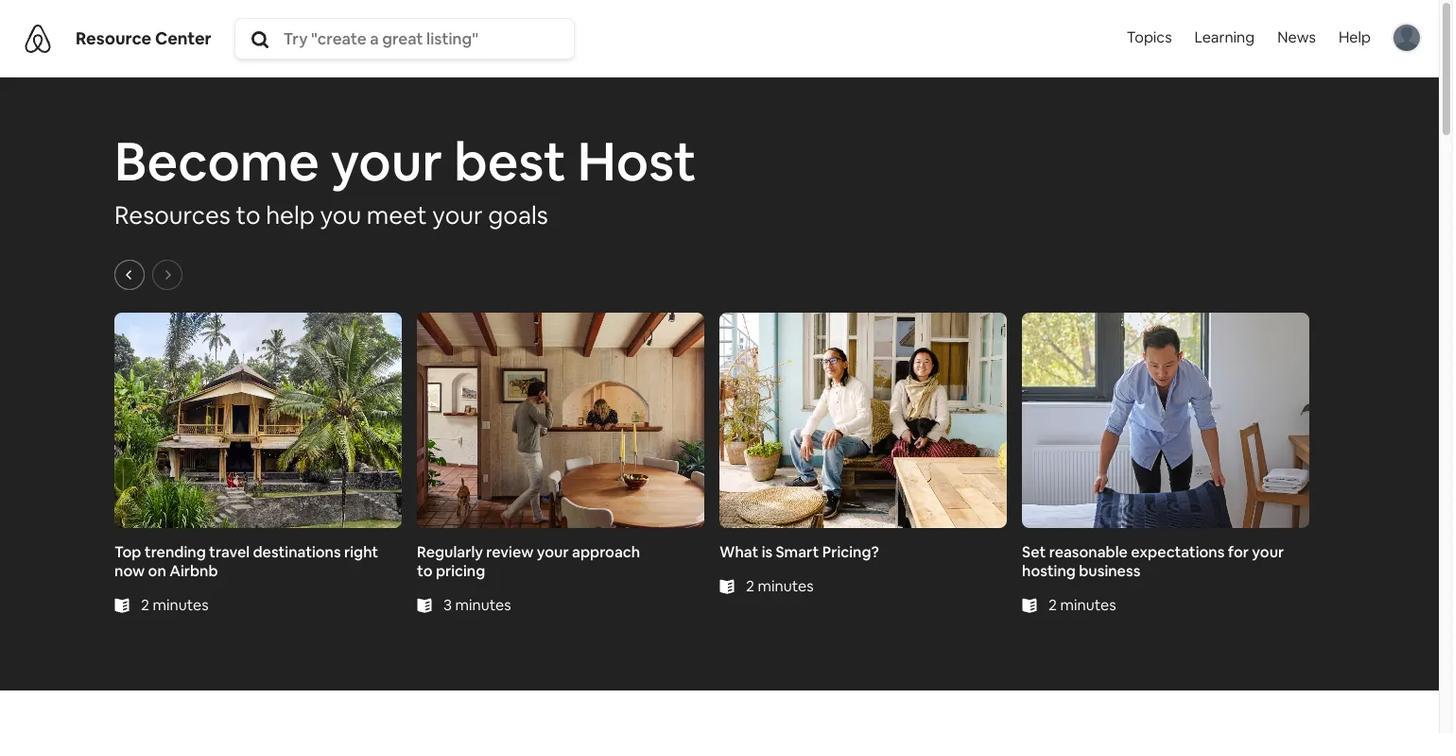 Task type: locate. For each thing, give the bounding box(es) containing it.
regularly
[[417, 543, 483, 563]]

a person wearing a blue button-up shirt lays a blanket across the foot of a bed next to a table with a potted white orchid. image
[[1022, 313, 1310, 529], [1022, 313, 1310, 529]]

2
[[746, 577, 755, 597], [141, 596, 149, 616], [1049, 596, 1057, 616]]

2 down now
[[141, 596, 149, 616]]

news
[[1278, 28, 1316, 48]]

help
[[1339, 28, 1371, 48]]

2 horizontal spatial 2 minutes
[[1049, 596, 1117, 616]]

minutes for trending
[[153, 596, 209, 616]]

1 horizontal spatial your
[[537, 543, 569, 563]]

top
[[114, 543, 141, 563]]

minutes down what is smart pricing?
[[758, 577, 814, 597]]

0 horizontal spatial 2 minutes
[[141, 596, 209, 616]]

brad's account image
[[1394, 25, 1421, 51]]

minutes down the on airbnb
[[153, 596, 209, 616]]

help link
[[1328, 0, 1383, 76]]

minutes right 3
[[455, 596, 511, 616]]

1 horizontal spatial 2 minutes
[[746, 577, 814, 597]]

minutes down hosting business
[[1061, 596, 1117, 616]]

help
[[266, 200, 315, 232]]

2 down hosting business
[[1049, 596, 1057, 616]]

three people sit on the front steps of a place listed on airbnb in bali facing large tropical trees and vegetation. image
[[114, 313, 402, 529], [114, 313, 402, 529]]

your right 'review'
[[537, 543, 569, 563]]

1 horizontal spatial 2
[[746, 577, 755, 597]]

your right for
[[1252, 543, 1285, 563]]

for
[[1228, 543, 1249, 563]]

resources
[[114, 200, 231, 232]]

learning
[[1195, 28, 1255, 48]]

2 for top
[[141, 596, 149, 616]]

center
[[155, 27, 212, 49]]

topics button
[[1123, 0, 1176, 80]]

a person holding a mug and a cell phone walks past a dining table toward a bright window as another person looks on. image
[[417, 313, 705, 529], [417, 313, 705, 529]]

2 minutes down the on airbnb
[[141, 596, 209, 616]]

0 horizontal spatial 2
[[141, 596, 149, 616]]

2 minutes down hosting business
[[1049, 596, 1117, 616]]

your goals
[[433, 200, 548, 232]]

top trending travel destinations right now on airbnb
[[114, 543, 378, 582]]

to
[[236, 200, 261, 232]]

0 horizontal spatial your
[[331, 127, 443, 196]]

2 minutes
[[746, 577, 814, 597], [141, 596, 209, 616], [1049, 596, 1117, 616]]

minutes for review
[[455, 596, 511, 616]]

two people sit on a balcony bench just outside large open windows near potted trees, a table, and a spiral staircase. image
[[720, 313, 1007, 529], [720, 313, 1007, 529]]

2 down the what
[[746, 577, 755, 597]]

minutes
[[758, 577, 814, 597], [153, 596, 209, 616], [455, 596, 511, 616], [1061, 596, 1117, 616]]

review
[[486, 543, 534, 563]]

resource center
[[76, 27, 212, 49]]

right
[[344, 543, 378, 563]]

set
[[1022, 543, 1046, 563]]

meet
[[367, 200, 427, 232]]

2 minutes for trending
[[141, 596, 209, 616]]

destinations
[[253, 543, 341, 563]]

2 horizontal spatial 2
[[1049, 596, 1057, 616]]

your up meet
[[331, 127, 443, 196]]

your
[[331, 127, 443, 196], [537, 543, 569, 563], [1252, 543, 1285, 563]]

you
[[320, 200, 361, 232]]

2 horizontal spatial your
[[1252, 543, 1285, 563]]

what
[[720, 543, 759, 563]]

resource center link
[[76, 27, 212, 49]]

2 minutes for reasonable
[[1049, 596, 1117, 616]]

2 minutes down is
[[746, 577, 814, 597]]

resource
[[76, 27, 152, 49]]

topics
[[1127, 28, 1172, 48]]

what is smart pricing?
[[720, 543, 879, 563]]

set reasonable expectations for your hosting business
[[1022, 543, 1285, 582]]



Task type: describe. For each thing, give the bounding box(es) containing it.
minutes for reasonable
[[1061, 596, 1117, 616]]

2 for what
[[746, 577, 755, 597]]

your inside set reasonable expectations for your hosting business
[[1252, 543, 1285, 563]]

reasonable
[[1050, 543, 1128, 563]]

2 for set
[[1049, 596, 1057, 616]]

is
[[762, 543, 773, 563]]

your inside regularly review your approach to pricing
[[537, 543, 569, 563]]

hosting business
[[1022, 562, 1141, 582]]

become
[[114, 127, 319, 196]]

smart pricing?
[[776, 543, 879, 563]]

news button
[[1266, 0, 1328, 76]]

3 minutes
[[444, 596, 511, 616]]

approach
[[572, 543, 640, 563]]

3
[[444, 596, 452, 616]]

expectations
[[1131, 543, 1225, 563]]

trending
[[145, 543, 206, 563]]

2 minutes for is
[[746, 577, 814, 597]]

to pricing
[[417, 562, 485, 582]]

minutes for is
[[758, 577, 814, 597]]

best host
[[454, 127, 697, 196]]

Search text field
[[283, 28, 570, 49]]

become your best host resources to help you meet your goals
[[114, 127, 697, 232]]

your inside "become your best host resources to help you meet your goals"
[[331, 127, 443, 196]]

now
[[114, 562, 145, 582]]

on airbnb
[[148, 562, 218, 582]]

regularly review your approach to pricing
[[417, 543, 640, 582]]

learning button
[[1184, 0, 1266, 76]]

travel
[[209, 543, 250, 563]]



Task type: vqa. For each thing, say whether or not it's contained in the screenshot.
expectations
yes



